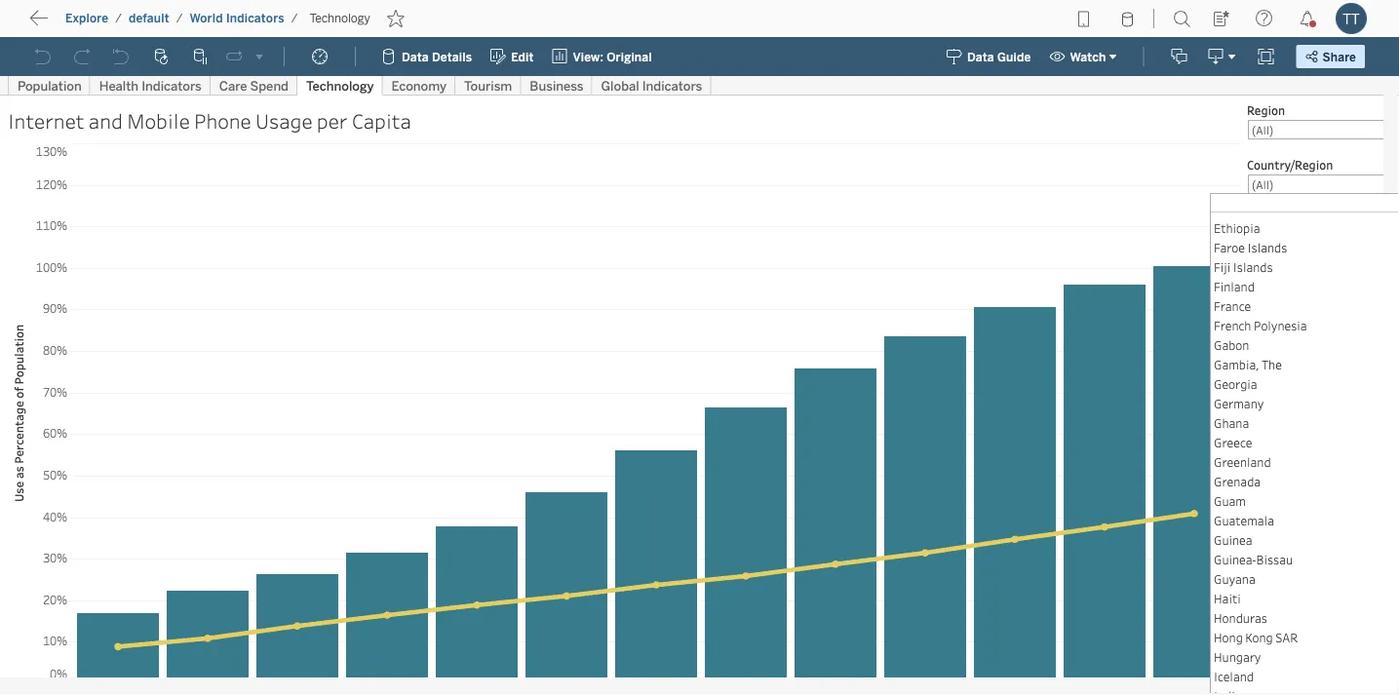 Task type: locate. For each thing, give the bounding box(es) containing it.
indicators
[[226, 11, 284, 25]]

/
[[115, 11, 122, 25], [176, 11, 183, 25], [291, 11, 298, 25]]

technology
[[310, 11, 370, 25]]

/ right 'to' at top left
[[115, 11, 122, 25]]

/ left world
[[176, 11, 183, 25]]

skip to content
[[51, 15, 168, 33]]

0 horizontal spatial /
[[115, 11, 122, 25]]

explore link
[[64, 10, 109, 26]]

/ right indicators
[[291, 11, 298, 25]]

1 horizontal spatial /
[[176, 11, 183, 25]]

2 horizontal spatial /
[[291, 11, 298, 25]]

world
[[190, 11, 223, 25]]

content
[[107, 15, 168, 33]]

skip to content link
[[47, 11, 199, 37]]

skip
[[51, 15, 84, 33]]

3 / from the left
[[291, 11, 298, 25]]



Task type: vqa. For each thing, say whether or not it's contained in the screenshot.
External Assets icon at the left of the page
no



Task type: describe. For each thing, give the bounding box(es) containing it.
1 / from the left
[[115, 11, 122, 25]]

world indicators link
[[189, 10, 285, 26]]

2 / from the left
[[176, 11, 183, 25]]

default link
[[128, 10, 170, 26]]

to
[[88, 15, 103, 33]]

technology element
[[304, 11, 376, 25]]

default
[[129, 11, 169, 25]]

explore
[[65, 11, 108, 25]]

explore / default / world indicators /
[[65, 11, 298, 25]]



